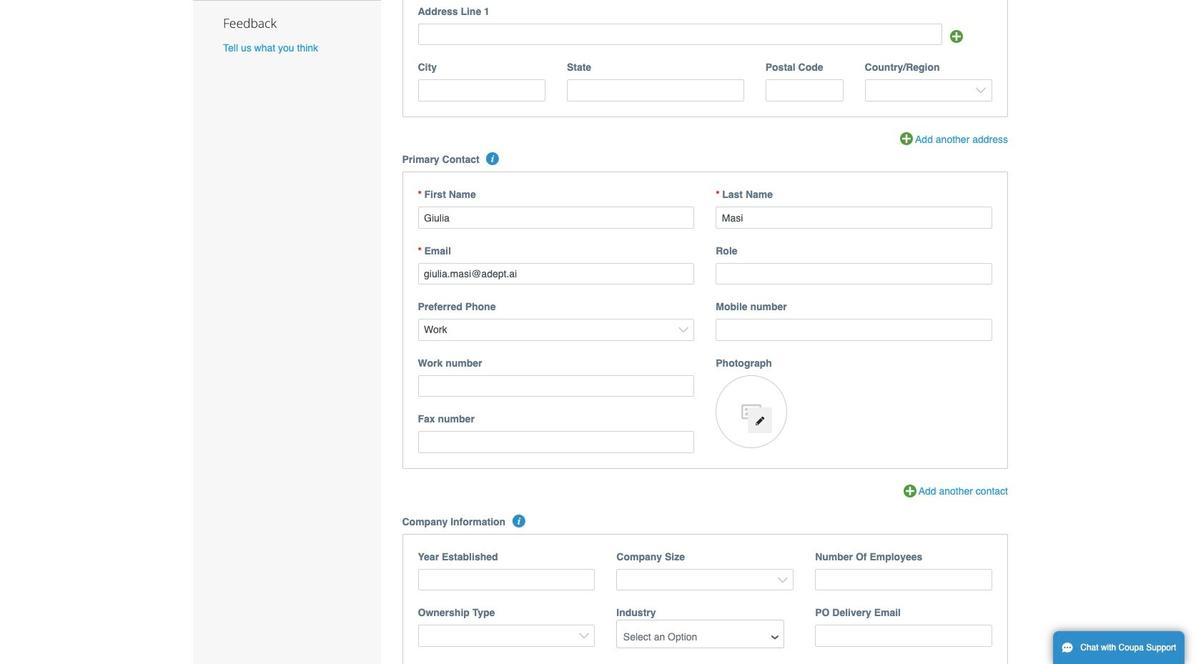Task type: vqa. For each thing, say whether or not it's contained in the screenshot.
bottommost Additional Information icon
yes



Task type: locate. For each thing, give the bounding box(es) containing it.
change image image
[[755, 416, 765, 426]]

None text field
[[766, 79, 844, 101], [716, 263, 993, 285], [716, 319, 993, 341], [418, 432, 695, 453], [766, 79, 844, 101], [716, 263, 993, 285], [716, 319, 993, 341], [418, 432, 695, 453]]

additional information image
[[486, 153, 499, 166]]

add image
[[950, 30, 963, 43]]

additional information image
[[512, 515, 525, 528]]

photograph image
[[716, 375, 788, 448]]

None text field
[[418, 23, 943, 45], [418, 79, 546, 101], [567, 79, 744, 101], [418, 207, 695, 229], [716, 207, 993, 229], [418, 263, 695, 285], [418, 375, 695, 397], [418, 569, 595, 591], [815, 569, 993, 591], [815, 625, 993, 647], [418, 23, 943, 45], [418, 79, 546, 101], [567, 79, 744, 101], [418, 207, 695, 229], [716, 207, 993, 229], [418, 263, 695, 285], [418, 375, 695, 397], [418, 569, 595, 591], [815, 569, 993, 591], [815, 625, 993, 647]]

Select an Option text field
[[618, 626, 783, 648]]



